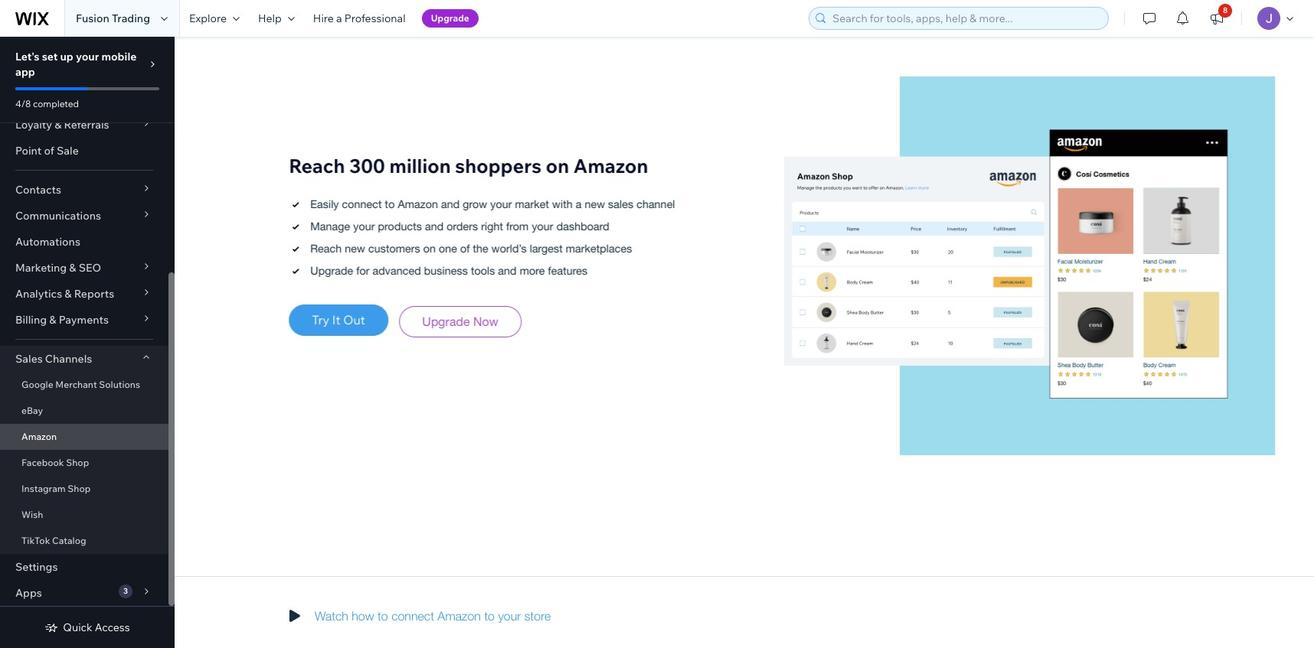 Task type: describe. For each thing, give the bounding box(es) containing it.
catalog
[[52, 535, 86, 547]]

explore
[[189, 11, 227, 25]]

mobile
[[101, 50, 137, 64]]

loyalty & referrals button
[[0, 112, 169, 138]]

help
[[258, 11, 282, 25]]

app
[[15, 65, 35, 79]]

hire a professional link
[[304, 0, 415, 37]]

4/8 completed
[[15, 98, 79, 110]]

wish
[[21, 509, 43, 521]]

shop for instagram shop
[[68, 483, 91, 495]]

instagram shop
[[21, 483, 91, 495]]

google
[[21, 379, 53, 391]]

referrals
[[64, 118, 109, 132]]

sidebar element
[[0, 0, 175, 649]]

trading
[[112, 11, 150, 25]]

& for marketing
[[69, 261, 76, 275]]

reports
[[74, 287, 114, 301]]

let's set up your mobile app
[[15, 50, 137, 79]]

amazon
[[21, 431, 57, 443]]

sales channels button
[[0, 346, 169, 372]]

analytics & reports
[[15, 287, 114, 301]]

up
[[60, 50, 73, 64]]

analytics & reports button
[[0, 281, 169, 307]]

a
[[336, 11, 342, 25]]

facebook shop link
[[0, 450, 169, 476]]

professional
[[345, 11, 406, 25]]

facebook shop
[[21, 457, 89, 469]]

loyalty
[[15, 118, 52, 132]]

help button
[[249, 0, 304, 37]]

settings
[[15, 561, 58, 575]]

automations link
[[0, 229, 169, 255]]

analytics
[[15, 287, 62, 301]]

payments
[[59, 313, 109, 327]]

billing & payments button
[[0, 307, 169, 333]]

sale
[[57, 144, 79, 158]]

tiktok
[[21, 535, 50, 547]]

shop for facebook shop
[[66, 457, 89, 469]]

marketing
[[15, 261, 67, 275]]

quick access button
[[45, 621, 130, 635]]

quick
[[63, 621, 92, 635]]

fusion trading
[[76, 11, 150, 25]]

sales channels
[[15, 352, 92, 366]]

channels
[[45, 352, 92, 366]]

ebay link
[[0, 398, 169, 424]]

4/8
[[15, 98, 31, 110]]

& for analytics
[[65, 287, 72, 301]]

quick access
[[63, 621, 130, 635]]

completed
[[33, 98, 79, 110]]

instagram shop link
[[0, 476, 169, 503]]

sales
[[15, 352, 43, 366]]



Task type: locate. For each thing, give the bounding box(es) containing it.
1 vertical spatial shop
[[68, 483, 91, 495]]

billing & payments
[[15, 313, 109, 327]]

marketing & seo button
[[0, 255, 169, 281]]

fusion
[[76, 11, 109, 25]]

8
[[1223, 5, 1228, 15]]

ebay
[[21, 405, 43, 417]]

& right billing
[[49, 313, 56, 327]]

merchant
[[55, 379, 97, 391]]

point of sale link
[[0, 138, 169, 164]]

billing
[[15, 313, 47, 327]]

communications
[[15, 209, 101, 223]]

of
[[44, 144, 54, 158]]

contacts button
[[0, 177, 169, 203]]

apps
[[15, 587, 42, 601]]

shop
[[66, 457, 89, 469], [68, 483, 91, 495]]

upgrade button
[[422, 9, 479, 28]]

loyalty & referrals
[[15, 118, 109, 132]]

point
[[15, 144, 42, 158]]

8 button
[[1200, 0, 1234, 37]]

0 vertical spatial shop
[[66, 457, 89, 469]]

upgrade
[[431, 12, 469, 24]]

google merchant solutions
[[21, 379, 140, 391]]

shop down facebook shop link on the left of page
[[68, 483, 91, 495]]

access
[[95, 621, 130, 635]]

point of sale
[[15, 144, 79, 158]]

amazon link
[[0, 424, 169, 450]]

marketing & seo
[[15, 261, 101, 275]]

tiktok catalog
[[21, 535, 86, 547]]

Search for tools, apps, help & more... field
[[828, 8, 1104, 29]]

hire a professional
[[313, 11, 406, 25]]

& left reports
[[65, 287, 72, 301]]

contacts
[[15, 183, 61, 197]]

google merchant solutions link
[[0, 372, 169, 398]]

& for billing
[[49, 313, 56, 327]]

communications button
[[0, 203, 169, 229]]

automations
[[15, 235, 80, 249]]

& left seo
[[69, 261, 76, 275]]

let's
[[15, 50, 40, 64]]

& for loyalty
[[54, 118, 62, 132]]

instagram
[[21, 483, 66, 495]]

3
[[123, 587, 128, 597]]

solutions
[[99, 379, 140, 391]]

hire
[[313, 11, 334, 25]]

& down completed
[[54, 118, 62, 132]]

settings link
[[0, 555, 169, 581]]

&
[[54, 118, 62, 132], [69, 261, 76, 275], [65, 287, 72, 301], [49, 313, 56, 327]]

wish link
[[0, 503, 169, 529]]

your
[[76, 50, 99, 64]]

tiktok catalog link
[[0, 529, 169, 555]]

set
[[42, 50, 58, 64]]

shop down amazon link
[[66, 457, 89, 469]]

shop inside "link"
[[68, 483, 91, 495]]

facebook
[[21, 457, 64, 469]]

seo
[[79, 261, 101, 275]]



Task type: vqa. For each thing, say whether or not it's contained in the screenshot.
your
yes



